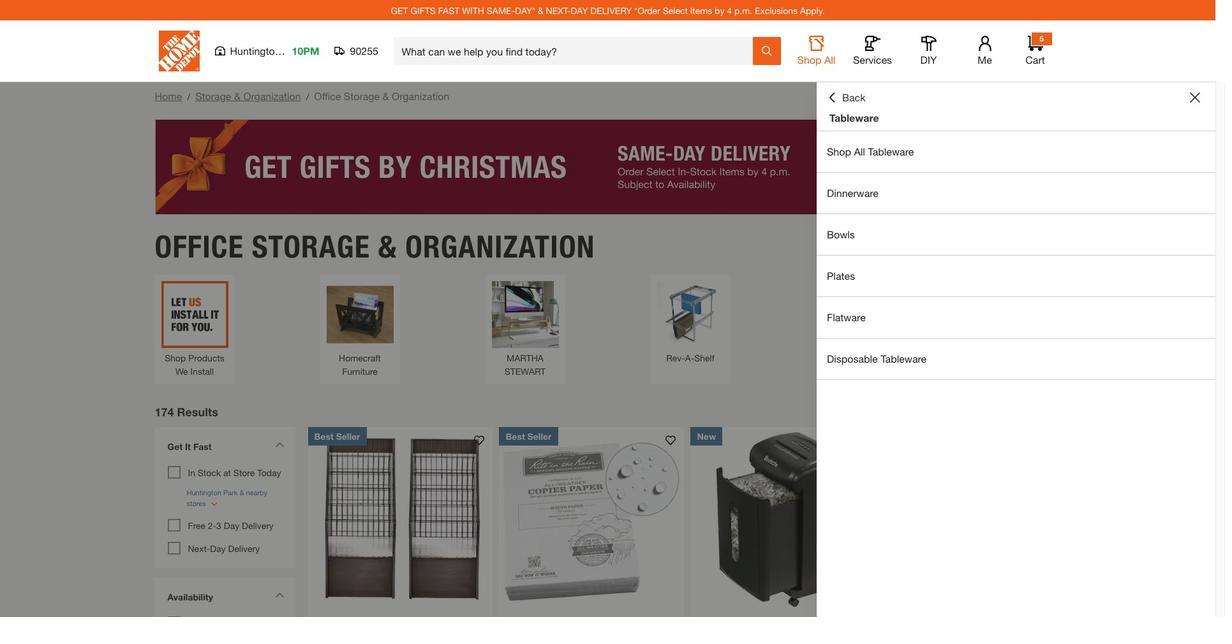 Task type: describe. For each thing, give the bounding box(es) containing it.
get
[[168, 441, 183, 452]]

homecraft furniture
[[339, 353, 381, 377]]

today
[[257, 468, 281, 478]]

rev-
[[666, 353, 685, 363]]

cart 5
[[1026, 34, 1045, 66]]

next-day delivery
[[188, 543, 260, 554]]

home / storage & organization / office storage & organization
[[155, 90, 450, 102]]

flatware
[[827, 311, 866, 324]]

park
[[283, 45, 304, 57]]

dinnerware
[[827, 187, 879, 199]]

day*
[[515, 5, 536, 16]]

disposable tableware link
[[817, 339, 1216, 380]]

4
[[727, 5, 732, 16]]

in
[[188, 468, 195, 478]]

huntington
[[230, 45, 281, 57]]

seller for "wooden free standing 6-tier display literature brochure magazine rack in black (2-pack)" image
[[336, 431, 360, 442]]

shop all tableware
[[827, 146, 914, 158]]

cart
[[1026, 54, 1045, 66]]

best for all-weather 8-1/2 in. x 11 in. 20 lbs. bulk copier paper, white (500-sheet pack) image
[[506, 431, 525, 442]]

shop all tableware link
[[817, 131, 1216, 172]]

tableware inside disposable tableware link
[[881, 353, 927, 365]]

shop products we install image
[[161, 281, 228, 348]]

next-
[[188, 543, 210, 554]]

0 vertical spatial delivery
[[242, 521, 274, 531]]

fast
[[438, 5, 460, 16]]

next-
[[546, 5, 571, 16]]

30 l/7.9 gal. paper shredder cross cut document shredder for credit card/cd/junk mail shredder for office home image
[[691, 427, 876, 612]]

plates link
[[817, 256, 1216, 297]]

me
[[978, 54, 992, 66]]

gifts
[[411, 5, 436, 16]]

0 vertical spatial tableware
[[830, 112, 879, 124]]

rev a shelf image
[[657, 281, 724, 348]]

martha stewart
[[505, 353, 546, 377]]

5
[[1040, 34, 1044, 43]]

install
[[191, 366, 214, 377]]

homecraft furniture link
[[326, 281, 393, 378]]

free 2-3 day delivery link
[[188, 521, 274, 531]]

get it fast link
[[161, 434, 289, 463]]

wall
[[828, 353, 845, 363]]

1 / from the left
[[187, 91, 190, 102]]

best for "wooden free standing 6-tier display literature brochure magazine rack in black (2-pack)" image
[[314, 431, 334, 442]]

feedback link image
[[1208, 216, 1225, 285]]

availability link
[[161, 584, 289, 614]]

it
[[185, 441, 191, 452]]

174 results
[[155, 405, 218, 419]]

with
[[462, 5, 484, 16]]

day
[[571, 5, 588, 16]]

wall mounted image
[[822, 281, 889, 348]]

back
[[843, 91, 866, 103]]

p.m.
[[735, 5, 753, 16]]

products
[[188, 353, 225, 363]]

stock
[[198, 468, 221, 478]]

by
[[715, 5, 725, 16]]

What can we help you find today? search field
[[402, 38, 752, 64]]

best seller for "wooden free standing 6-tier display literature brochure magazine rack in black (2-pack)" image
[[314, 431, 360, 442]]

2-
[[208, 521, 216, 531]]

plates
[[827, 270, 855, 282]]

10pm
[[292, 45, 319, 57]]

flatware link
[[817, 297, 1216, 338]]

office supplies image
[[988, 281, 1055, 348]]

huntington park
[[230, 45, 304, 57]]

174
[[155, 405, 174, 419]]

diy button
[[909, 36, 949, 66]]

90255
[[350, 45, 378, 57]]

home
[[155, 90, 182, 102]]

rev-a-shelf link
[[657, 281, 724, 365]]

store
[[233, 468, 255, 478]]

disposable
[[827, 353, 878, 365]]

menu containing shop all tableware
[[817, 131, 1216, 380]]

shelf
[[695, 353, 715, 363]]

shop for shop products we install
[[165, 353, 186, 363]]

results
[[177, 405, 218, 419]]

2 / from the left
[[306, 91, 309, 102]]

*order
[[635, 5, 660, 16]]

home link
[[155, 90, 182, 102]]

stewart
[[505, 366, 546, 377]]

drawer close image
[[1190, 93, 1201, 103]]



Task type: locate. For each thing, give the bounding box(es) containing it.
at
[[223, 468, 231, 478]]

martha stewart link
[[492, 281, 559, 378]]

storage
[[195, 90, 231, 102], [344, 90, 380, 102], [252, 228, 370, 265]]

0 vertical spatial office
[[314, 90, 341, 102]]

1 horizontal spatial /
[[306, 91, 309, 102]]

1 horizontal spatial best
[[506, 431, 525, 442]]

/ down 10pm on the left top of page
[[306, 91, 309, 102]]

get gifts fast with same-day* & next-day delivery *order select items by 4 p.m. exclusions apply.
[[391, 5, 825, 16]]

2 best seller from the left
[[506, 431, 552, 442]]

0 horizontal spatial all
[[825, 54, 836, 66]]

best
[[314, 431, 334, 442], [506, 431, 525, 442]]

shop
[[798, 54, 822, 66], [827, 146, 851, 158], [165, 353, 186, 363]]

storage & organization link
[[195, 90, 301, 102]]

shop for shop all tableware
[[827, 146, 851, 158]]

0 vertical spatial day
[[224, 521, 239, 531]]

day right 3
[[224, 521, 239, 531]]

0 horizontal spatial shop
[[165, 353, 186, 363]]

1 horizontal spatial shop
[[798, 54, 822, 66]]

a-
[[685, 353, 695, 363]]

shop up dinnerware
[[827, 146, 851, 158]]

0 horizontal spatial /
[[187, 91, 190, 102]]

90255 button
[[335, 45, 379, 57]]

day down 3
[[210, 543, 226, 554]]

mounted
[[848, 353, 883, 363]]

all inside button
[[825, 54, 836, 66]]

1 best from the left
[[314, 431, 334, 442]]

dinnerware link
[[817, 173, 1216, 214]]

all up dinnerware
[[854, 146, 865, 158]]

select
[[663, 5, 688, 16]]

items
[[690, 5, 712, 16]]

all-weather 8-1/2 in. x 11 in. 20 lbs. bulk copier paper, white (500-sheet pack) image
[[499, 427, 685, 612]]

shop products we install
[[165, 353, 225, 377]]

1 best seller from the left
[[314, 431, 360, 442]]

1 horizontal spatial office
[[314, 90, 341, 102]]

1 vertical spatial shop
[[827, 146, 851, 158]]

services button
[[852, 36, 893, 66]]

delivery
[[242, 521, 274, 531], [228, 543, 260, 554]]

availability
[[168, 592, 213, 603]]

furniture
[[342, 366, 378, 377]]

menu
[[817, 131, 1216, 380]]

shop all
[[798, 54, 836, 66]]

best seller for all-weather 8-1/2 in. x 11 in. 20 lbs. bulk copier paper, white (500-sheet pack) image
[[506, 431, 552, 442]]

tableware right disposable at the right bottom
[[881, 353, 927, 365]]

bowls
[[827, 228, 855, 241]]

shop inside shop products we install
[[165, 353, 186, 363]]

homecraft
[[339, 353, 381, 363]]

best seller
[[314, 431, 360, 442], [506, 431, 552, 442]]

disposable tableware
[[827, 353, 927, 365]]

1 seller from the left
[[336, 431, 360, 442]]

delivery
[[591, 5, 632, 16]]

get it fast
[[168, 441, 212, 452]]

new
[[697, 431, 716, 442]]

apply.
[[800, 5, 825, 16]]

shop inside button
[[798, 54, 822, 66]]

delivery right 3
[[242, 521, 274, 531]]

shop down 'apply.'
[[798, 54, 822, 66]]

shop all button
[[796, 36, 837, 66]]

services
[[853, 54, 892, 66]]

1 vertical spatial delivery
[[228, 543, 260, 554]]

get
[[391, 5, 408, 16]]

fast
[[193, 441, 212, 452]]

free
[[188, 521, 206, 531]]

me button
[[965, 36, 1006, 66]]

tableware down back
[[830, 112, 879, 124]]

wooden free standing 6-tier display literature brochure magazine rack in black (2-pack) image
[[308, 427, 493, 612]]

sponsored banner image
[[155, 119, 1061, 215]]

&
[[538, 5, 544, 16], [234, 90, 241, 102], [383, 90, 389, 102], [378, 228, 397, 265]]

same-
[[487, 5, 515, 16]]

seller for all-weather 8-1/2 in. x 11 in. 20 lbs. bulk copier paper, white (500-sheet pack) image
[[528, 431, 552, 442]]

office storage & organization
[[155, 228, 595, 265]]

1 vertical spatial day
[[210, 543, 226, 554]]

next-day delivery link
[[188, 543, 260, 554]]

1 horizontal spatial all
[[854, 146, 865, 158]]

/
[[187, 91, 190, 102], [306, 91, 309, 102]]

martha stewart image
[[492, 281, 559, 348]]

2 vertical spatial tableware
[[881, 353, 927, 365]]

exclusions
[[755, 5, 798, 16]]

shop up we
[[165, 353, 186, 363]]

1 horizontal spatial seller
[[528, 431, 552, 442]]

in stock at store today
[[188, 468, 281, 478]]

0 horizontal spatial seller
[[336, 431, 360, 442]]

office
[[314, 90, 341, 102], [155, 228, 244, 265]]

shop for shop all
[[798, 54, 822, 66]]

2 horizontal spatial shop
[[827, 146, 851, 158]]

1 vertical spatial all
[[854, 146, 865, 158]]

homecraft furniture image
[[326, 281, 393, 348]]

all
[[825, 54, 836, 66], [854, 146, 865, 158]]

wall mounted
[[828, 353, 883, 363]]

all for shop all
[[825, 54, 836, 66]]

all up 'back' button
[[825, 54, 836, 66]]

0 vertical spatial all
[[825, 54, 836, 66]]

0 horizontal spatial best
[[314, 431, 334, 442]]

1 vertical spatial tableware
[[868, 146, 914, 158]]

1 horizontal spatial best seller
[[506, 431, 552, 442]]

we
[[175, 366, 188, 377]]

martha
[[507, 353, 544, 363]]

rev-a-shelf
[[666, 353, 715, 363]]

2 best from the left
[[506, 431, 525, 442]]

all for shop all tableware
[[854, 146, 865, 158]]

1 vertical spatial office
[[155, 228, 244, 265]]

2 vertical spatial shop
[[165, 353, 186, 363]]

free 2-3 day delivery
[[188, 521, 274, 531]]

delivery down "free 2-3 day delivery" link
[[228, 543, 260, 554]]

in stock at store today link
[[188, 468, 281, 478]]

back button
[[827, 91, 866, 104]]

0 horizontal spatial office
[[155, 228, 244, 265]]

3
[[216, 521, 221, 531]]

tableware up dinnerware
[[868, 146, 914, 158]]

seller
[[336, 431, 360, 442], [528, 431, 552, 442]]

the home depot logo image
[[159, 31, 199, 71]]

shop products we install link
[[161, 281, 228, 378]]

wall mounted link
[[822, 281, 889, 365]]

tableware inside shop all tableware link
[[868, 146, 914, 158]]

organization
[[243, 90, 301, 102], [392, 90, 450, 102], [405, 228, 595, 265]]

0 vertical spatial shop
[[798, 54, 822, 66]]

bowls link
[[817, 214, 1216, 255]]

/ right home link on the top left of the page
[[187, 91, 190, 102]]

2 seller from the left
[[528, 431, 552, 442]]

0 horizontal spatial best seller
[[314, 431, 360, 442]]



Task type: vqa. For each thing, say whether or not it's contained in the screenshot.
the bottommost TABLEWARE
yes



